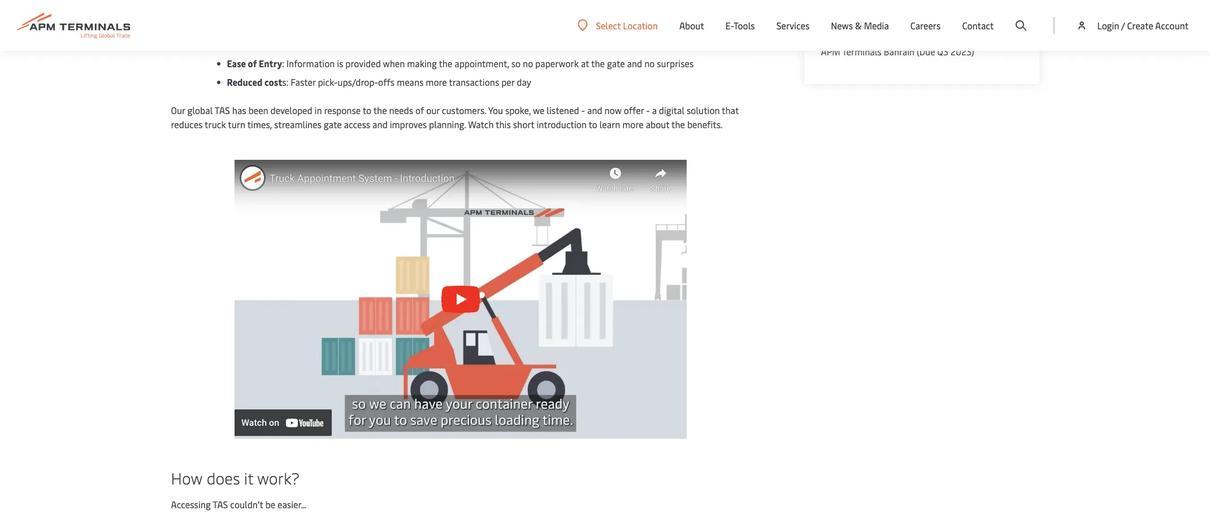 Task type: describe. For each thing, give the bounding box(es) containing it.
s:
[[282, 76, 288, 88]]

access
[[344, 118, 370, 131]]

that
[[722, 104, 739, 116]]

paperwork
[[535, 57, 579, 70]]

1 horizontal spatial gate
[[607, 57, 625, 70]]

of inside our global tas has been developed in response to the needs of our customers. you spoke, we listened - and now offer - a digital solution that reduces truck turn times, streamlines gate access and improves planning. watch this short introduction to learn more about the benefits.
[[415, 104, 424, 116]]

services button
[[776, 0, 809, 51]]

truck
[[300, 38, 322, 51]]

learn
[[599, 118, 620, 131]]

our
[[171, 104, 185, 116]]

1 vertical spatial q3
[[937, 45, 948, 58]]

&
[[855, 19, 862, 32]]

times
[[344, 38, 368, 51]]

0 horizontal spatial (due
[[917, 45, 935, 58]]

it
[[244, 467, 253, 489]]

a
[[652, 104, 657, 116]]

appointment,
[[455, 57, 509, 70]]

media
[[864, 19, 889, 32]]

developed
[[270, 104, 312, 116]]

2 no from the left
[[644, 57, 655, 70]]

does
[[207, 467, 240, 489]]

1 vertical spatial tas
[[213, 498, 228, 511]]

needs
[[389, 104, 413, 116]]

how
[[171, 467, 203, 489]]

about button
[[679, 0, 704, 51]]

improves
[[390, 118, 427, 131]]

and left less at the top left
[[370, 38, 385, 51]]

provided
[[345, 57, 381, 70]]

pick-
[[318, 76, 338, 88]]

the right at
[[591, 57, 605, 70]]

2 - from the left
[[646, 104, 650, 116]]

1 vertical spatial :
[[282, 57, 284, 70]]

efficiency : faster truck turn times and less queuing
[[227, 38, 438, 51]]

and down location
[[627, 57, 642, 70]]

more inside our global tas has been developed in response to the needs of our customers. you spoke, we listened - and now offer - a digital solution that reduces truck turn times, streamlines gate access and improves planning. watch this short introduction to learn more about the benefits.
[[622, 118, 644, 131]]

global
[[187, 104, 213, 116]]

digital
[[659, 104, 684, 116]]

select location button
[[578, 19, 658, 31]]

gate inside our global tas has been developed in response to the needs of our customers. you spoke, we listened - and now offer - a digital solution that reduces truck turn times, streamlines gate access and improves planning. watch this short introduction to learn more about the benefits.
[[324, 118, 342, 131]]

select location
[[596, 19, 658, 31]]

accessing tas couldn't be easier…
[[171, 498, 306, 511]]

when
[[383, 57, 405, 70]]

0 vertical spatial q3
[[969, 31, 980, 44]]

contact button
[[962, 0, 994, 51]]

and left the now
[[587, 104, 602, 116]]

the left needs
[[373, 104, 387, 116]]

truck
[[205, 118, 226, 131]]

news
[[831, 19, 853, 32]]

cost
[[264, 76, 282, 88]]

less
[[388, 38, 403, 51]]

1 - from the left
[[581, 104, 585, 116]]

apm terminals yucatan, progreso, mexico apm terminals algeciras, spain (due q3 2023) apm terminals bahrain (due q3 2023)
[[821, 17, 1006, 58]]

benefits.
[[687, 118, 723, 131]]

spoke,
[[505, 104, 531, 116]]

offer
[[624, 104, 644, 116]]

account
[[1155, 19, 1189, 32]]

has
[[232, 104, 246, 116]]

3 apm from the top
[[821, 45, 840, 58]]

yucatan,
[[883, 17, 918, 29]]

couldn't
[[230, 498, 263, 511]]

response
[[324, 104, 361, 116]]

e-tools
[[726, 19, 755, 32]]

now
[[604, 104, 622, 116]]

per
[[501, 76, 514, 88]]

select
[[596, 19, 621, 31]]

/
[[1121, 19, 1125, 32]]

careers
[[910, 19, 941, 32]]

reduced
[[227, 76, 262, 88]]

news & media button
[[831, 0, 889, 51]]

listened
[[547, 104, 579, 116]]

and right access
[[372, 118, 388, 131]]

1 apm from the top
[[821, 17, 840, 29]]

streamlines
[[274, 118, 322, 131]]

services
[[776, 19, 809, 32]]

ups/drop-
[[338, 76, 378, 88]]

offs
[[378, 76, 395, 88]]

login / create account link
[[1076, 0, 1189, 51]]

entry
[[259, 57, 282, 70]]



Task type: vqa. For each thing, say whether or not it's contained in the screenshot.
BE
yes



Task type: locate. For each thing, give the bounding box(es) containing it.
this
[[496, 118, 511, 131]]

no
[[523, 57, 533, 70], [644, 57, 655, 70]]

2 apm from the top
[[821, 31, 840, 44]]

0 horizontal spatial :
[[268, 38, 270, 51]]

more down offer
[[622, 118, 644, 131]]

0 vertical spatial 2023)
[[982, 31, 1006, 44]]

our global tas has been developed in response to the needs of our customers. you spoke, we listened - and now offer - a digital solution that reduces truck turn times, streamlines gate access and improves planning. watch this short introduction to learn more about the benefits.
[[171, 104, 739, 131]]

reduces
[[171, 118, 203, 131]]

the
[[439, 57, 452, 70], [591, 57, 605, 70], [373, 104, 387, 116], [671, 118, 685, 131]]

the right making
[[439, 57, 452, 70]]

about
[[679, 19, 704, 32]]

news & media
[[831, 19, 889, 32]]

reduced cost s: faster pick-ups/drop-offs means more transactions per day
[[227, 76, 531, 88]]

2 vertical spatial apm
[[821, 45, 840, 58]]

of left our
[[415, 104, 424, 116]]

0 vertical spatial to
[[363, 104, 371, 116]]

terminals
[[842, 17, 881, 29], [842, 31, 881, 44], [842, 45, 881, 58]]

transactions
[[449, 76, 499, 88]]

0 horizontal spatial no
[[523, 57, 533, 70]]

3 terminals from the top
[[842, 45, 881, 58]]

ease
[[227, 57, 246, 70]]

faster right the s:
[[291, 76, 316, 88]]

be
[[265, 498, 275, 511]]

1 horizontal spatial :
[[282, 57, 284, 70]]

turn
[[228, 118, 245, 131]]

login
[[1097, 19, 1119, 32]]

at
[[581, 57, 589, 70]]

0 vertical spatial more
[[426, 76, 447, 88]]

gate down response
[[324, 118, 342, 131]]

0 vertical spatial (due
[[948, 31, 967, 44]]

to up access
[[363, 104, 371, 116]]

means
[[397, 76, 424, 88]]

turn
[[324, 38, 342, 51]]

(due down spain
[[917, 45, 935, 58]]

- left a
[[646, 104, 650, 116]]

1 horizontal spatial -
[[646, 104, 650, 116]]

about
[[646, 118, 669, 131]]

0 horizontal spatial of
[[248, 57, 257, 70]]

queuing
[[405, 38, 438, 51]]

making
[[407, 57, 437, 70]]

careers button
[[910, 0, 941, 51]]

2 vertical spatial terminals
[[842, 45, 881, 58]]

bahrain
[[884, 45, 914, 58]]

1 horizontal spatial no
[[644, 57, 655, 70]]

the down digital at the top right
[[671, 118, 685, 131]]

1 horizontal spatial q3
[[969, 31, 980, 44]]

1 horizontal spatial of
[[415, 104, 424, 116]]

tas
[[215, 104, 230, 116], [213, 498, 228, 511]]

0 horizontal spatial to
[[363, 104, 371, 116]]

e-tools button
[[726, 0, 755, 51]]

progreso,
[[920, 17, 958, 29]]

in
[[315, 104, 322, 116]]

planning.
[[429, 118, 466, 131]]

tas inside our global tas has been developed in response to the needs of our customers. you spoke, we listened - and now offer - a digital solution that reduces truck turn times, streamlines gate access and improves planning. watch this short introduction to learn more about the benefits.
[[215, 104, 230, 116]]

how does it work?
[[171, 467, 300, 489]]

apm
[[821, 17, 840, 29], [821, 31, 840, 44], [821, 45, 840, 58]]

1 vertical spatial to
[[589, 118, 597, 131]]

(due
[[948, 31, 967, 44], [917, 45, 935, 58]]

2023) down contact
[[951, 45, 974, 58]]

q3 down mexico on the right top of page
[[969, 31, 980, 44]]

short
[[513, 118, 534, 131]]

1 vertical spatial apm
[[821, 31, 840, 44]]

create
[[1127, 19, 1153, 32]]

0 horizontal spatial 2023)
[[951, 45, 974, 58]]

: up entry
[[268, 38, 270, 51]]

efficiency
[[227, 38, 268, 51]]

tools
[[734, 19, 755, 32]]

introduction
[[537, 118, 587, 131]]

no right so on the top left of page
[[523, 57, 533, 70]]

0 vertical spatial gate
[[607, 57, 625, 70]]

(due down mexico on the right top of page
[[948, 31, 967, 44]]

faster up entry
[[273, 38, 298, 51]]

ease of entry : information is provided when making the appointment, so no paperwork at the gate and no surprises
[[227, 57, 694, 70]]

more down making
[[426, 76, 447, 88]]

work?
[[257, 467, 300, 489]]

1 terminals from the top
[[842, 17, 881, 29]]

1 vertical spatial faster
[[291, 76, 316, 88]]

1 vertical spatial of
[[415, 104, 424, 116]]

0 horizontal spatial q3
[[937, 45, 948, 58]]

1 vertical spatial more
[[622, 118, 644, 131]]

0 horizontal spatial more
[[426, 76, 447, 88]]

: up the s:
[[282, 57, 284, 70]]

0 horizontal spatial -
[[581, 104, 585, 116]]

faster
[[273, 38, 298, 51], [291, 76, 316, 88]]

is
[[337, 57, 343, 70]]

location
[[623, 19, 658, 31]]

contact
[[962, 19, 994, 32]]

1 horizontal spatial 2023)
[[982, 31, 1006, 44]]

accessing
[[171, 498, 211, 511]]

0 horizontal spatial gate
[[324, 118, 342, 131]]

1 no from the left
[[523, 57, 533, 70]]

1 horizontal spatial (due
[[948, 31, 967, 44]]

1 horizontal spatial more
[[622, 118, 644, 131]]

1 vertical spatial 2023)
[[951, 45, 974, 58]]

1 vertical spatial (due
[[917, 45, 935, 58]]

customers.
[[442, 104, 486, 116]]

more
[[426, 76, 447, 88], [622, 118, 644, 131]]

watch
[[468, 118, 494, 131]]

algeciras,
[[883, 31, 922, 44]]

0 vertical spatial apm
[[821, 17, 840, 29]]

to
[[363, 104, 371, 116], [589, 118, 597, 131]]

2 terminals from the top
[[842, 31, 881, 44]]

spain
[[924, 31, 946, 44]]

0 vertical spatial of
[[248, 57, 257, 70]]

of right the ease
[[248, 57, 257, 70]]

day
[[517, 76, 531, 88]]

- right listened
[[581, 104, 585, 116]]

we
[[533, 104, 545, 116]]

times,
[[247, 118, 272, 131]]

2023) down mexico on the right top of page
[[982, 31, 1006, 44]]

information
[[286, 57, 335, 70]]

tas up truck
[[215, 104, 230, 116]]

no left the "surprises"
[[644, 57, 655, 70]]

login / create account
[[1097, 19, 1189, 32]]

0 vertical spatial faster
[[273, 38, 298, 51]]

tas left couldn't
[[213, 498, 228, 511]]

q3
[[969, 31, 980, 44], [937, 45, 948, 58]]

easier…
[[277, 498, 306, 511]]

q3 down spain
[[937, 45, 948, 58]]

2023)
[[982, 31, 1006, 44], [951, 45, 974, 58]]

e-
[[726, 19, 734, 32]]

0 vertical spatial :
[[268, 38, 270, 51]]

1 horizontal spatial to
[[589, 118, 597, 131]]

you
[[488, 104, 503, 116]]

0 vertical spatial terminals
[[842, 17, 881, 29]]

0 vertical spatial tas
[[215, 104, 230, 116]]

gate
[[607, 57, 625, 70], [324, 118, 342, 131]]

1 vertical spatial terminals
[[842, 31, 881, 44]]

1 vertical spatial gate
[[324, 118, 342, 131]]

so
[[511, 57, 521, 70]]

mexico
[[960, 17, 989, 29]]

gate right at
[[607, 57, 625, 70]]

surprises
[[657, 57, 694, 70]]

to left learn
[[589, 118, 597, 131]]

our
[[426, 104, 440, 116]]

:
[[268, 38, 270, 51], [282, 57, 284, 70]]



